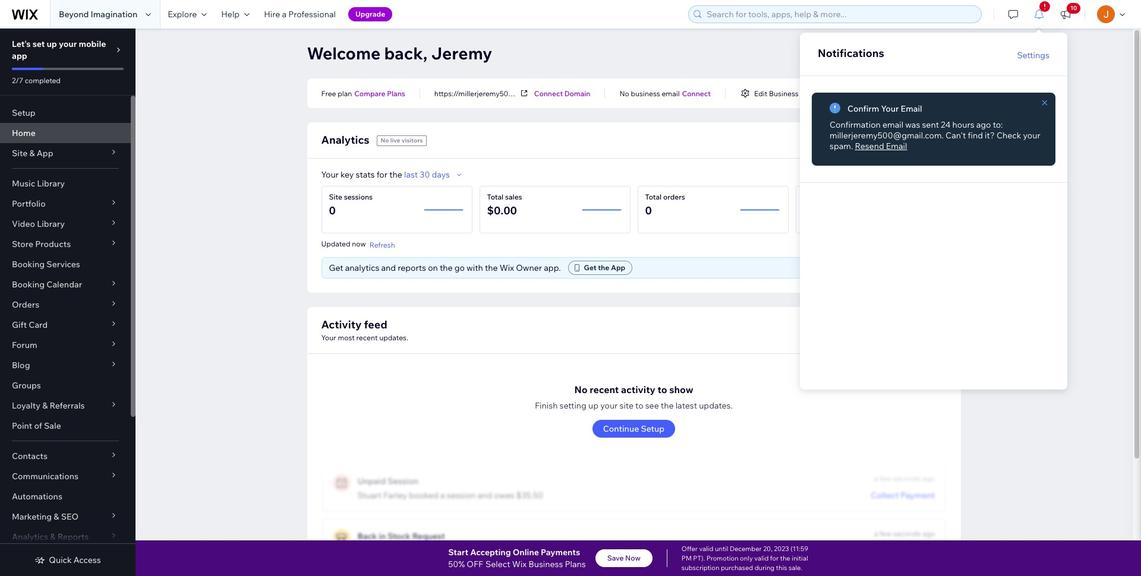 Task type: locate. For each thing, give the bounding box(es) containing it.
connect
[[534, 89, 563, 98], [682, 89, 711, 98]]

business inside button
[[769, 89, 799, 98]]

recent left the activity
[[590, 384, 619, 396]]

0 horizontal spatial no
[[381, 137, 389, 144]]

pt).
[[693, 555, 705, 563]]

your left key
[[321, 169, 339, 180]]

get right app.
[[584, 263, 597, 272]]

business down payments
[[529, 559, 563, 570]]

ago down payment
[[923, 530, 935, 539]]

beyond imagination
[[59, 9, 138, 20]]

1 horizontal spatial app
[[611, 263, 625, 272]]

find
[[968, 130, 983, 141]]

analytics up key
[[321, 133, 369, 147]]

& for marketing
[[54, 512, 59, 522]]

ago
[[976, 119, 991, 130], [923, 474, 935, 483], [923, 530, 935, 539]]

view all reports
[[891, 136, 947, 145]]

music
[[12, 178, 35, 189]]

0 horizontal spatial get
[[329, 263, 343, 273]]

&
[[29, 148, 35, 159], [42, 401, 48, 411], [54, 512, 59, 522], [50, 532, 56, 543]]

1 vertical spatial for
[[770, 555, 779, 563]]

app
[[37, 148, 53, 159], [611, 263, 625, 272]]

1 horizontal spatial valid
[[754, 555, 769, 563]]

app inside site & app dropdown button
[[37, 148, 53, 159]]

seconds for back in stock request
[[893, 530, 921, 539]]

0 horizontal spatial up
[[47, 39, 57, 49]]

1 vertical spatial few
[[880, 530, 892, 539]]

updates. inside activity feed your most recent updates.
[[379, 333, 408, 342]]

home
[[12, 128, 36, 138]]

0 horizontal spatial app
[[37, 148, 53, 159]]

to left show
[[658, 384, 667, 396]]

stats
[[356, 169, 375, 180]]

a few seconds ago up collect payment
[[874, 474, 935, 483]]

booking
[[12, 259, 45, 270], [12, 279, 45, 290]]

1 library from the top
[[37, 178, 65, 189]]

analytics inside popup button
[[12, 532, 48, 543]]

booking down "store"
[[12, 259, 45, 270]]

your left most
[[321, 333, 336, 342]]

1 vertical spatial email
[[883, 119, 904, 130]]

1 vertical spatial reports
[[57, 532, 89, 543]]

site down the home
[[12, 148, 27, 159]]

recent inside activity feed your most recent updates.
[[356, 333, 378, 342]]

1 vertical spatial app
[[611, 263, 625, 272]]

up inside no recent activity to show finish setting up your site to see the latest updates.
[[588, 401, 599, 411]]

updated now refresh
[[321, 240, 395, 249]]

mobile
[[79, 39, 106, 49]]

hire a professional
[[264, 9, 336, 20]]

reports for view all reports
[[920, 136, 947, 145]]

2 vertical spatial no
[[574, 384, 588, 396]]

2 total from the left
[[645, 193, 662, 202]]

your right "check"
[[1023, 130, 1041, 141]]

get down updated
[[329, 263, 343, 273]]

1 vertical spatial analytics
[[12, 532, 48, 543]]

see
[[645, 401, 659, 411]]

welcome
[[307, 43, 381, 64]]

2 horizontal spatial no
[[620, 89, 629, 98]]

1 total from the left
[[487, 193, 504, 202]]

0 vertical spatial analytics
[[321, 133, 369, 147]]

1 vertical spatial library
[[37, 219, 65, 229]]

ago inside confirmation email was sent 24 hours ago to: millerjeremy500@gmail.com. can't find it? check your spam.
[[976, 119, 991, 130]]

connect right business
[[682, 89, 711, 98]]

2 vertical spatial your
[[600, 401, 618, 411]]

1 horizontal spatial for
[[770, 555, 779, 563]]

0 vertical spatial app
[[37, 148, 53, 159]]

reports inside button
[[920, 136, 947, 145]]

ago up payment
[[923, 474, 935, 483]]

1 vertical spatial recent
[[590, 384, 619, 396]]

2 horizontal spatial your
[[1023, 130, 1041, 141]]

0 down 'total orders'
[[645, 204, 652, 218]]

professional
[[288, 9, 336, 20]]

1 vertical spatial ago
[[923, 474, 935, 483]]

2 vertical spatial ago
[[923, 530, 935, 539]]

1 horizontal spatial email
[[883, 119, 904, 130]]

library inside dropdown button
[[37, 219, 65, 229]]

email up was
[[901, 103, 922, 114]]

view all reports button
[[891, 135, 947, 146]]

up right setting
[[588, 401, 599, 411]]

1 vertical spatial setup
[[641, 424, 665, 435]]

1 horizontal spatial to
[[658, 384, 667, 396]]

reports for analytics & reports
[[57, 532, 89, 543]]

0 horizontal spatial connect
[[534, 89, 563, 98]]

booked
[[409, 490, 438, 501]]

0 horizontal spatial and
[[381, 263, 396, 273]]

1 horizontal spatial 0
[[645, 204, 652, 218]]

a few seconds ago down collect payment
[[874, 530, 935, 539]]

seo
[[61, 512, 79, 522]]

total orders
[[645, 193, 685, 202]]

1 vertical spatial updates.
[[699, 401, 733, 411]]

0 horizontal spatial 0
[[329, 204, 336, 218]]

& down marketing & seo
[[50, 532, 56, 543]]

get for get analytics and reports on the go with the wix owner app.
[[329, 263, 343, 273]]

quick access button
[[35, 555, 101, 566]]

2 a few seconds ago from the top
[[874, 530, 935, 539]]

1 vertical spatial a few seconds ago
[[874, 530, 935, 539]]

show
[[669, 384, 693, 396]]

2 booking from the top
[[12, 279, 45, 290]]

valid up pt).
[[699, 545, 714, 553]]

updates. inside no recent activity to show finish setting up your site to see the latest updates.
[[699, 401, 733, 411]]

no for business
[[620, 89, 629, 98]]

0 horizontal spatial setup
[[12, 108, 36, 118]]

2 0 from the left
[[645, 204, 652, 218]]

0 for total
[[645, 204, 652, 218]]

2 vertical spatial your
[[321, 333, 336, 342]]

0 vertical spatial business
[[769, 89, 799, 98]]

updates. right the latest
[[699, 401, 733, 411]]

marketing
[[12, 512, 52, 522]]

site left "sessions"
[[329, 193, 342, 202]]

1 horizontal spatial get
[[584, 263, 597, 272]]

1 vertical spatial no
[[381, 137, 389, 144]]

0 vertical spatial booking
[[12, 259, 45, 270]]

0 vertical spatial up
[[47, 39, 57, 49]]

loyalty
[[12, 401, 40, 411]]

0 vertical spatial setup
[[12, 108, 36, 118]]

0 horizontal spatial recent
[[356, 333, 378, 342]]

0 vertical spatial no
[[620, 89, 629, 98]]

get inside button
[[584, 263, 597, 272]]

20,
[[763, 545, 773, 553]]

1 vertical spatial your
[[1023, 130, 1041, 141]]

0 horizontal spatial total
[[487, 193, 504, 202]]

0 horizontal spatial site
[[12, 148, 27, 159]]

email
[[662, 89, 680, 98], [883, 119, 904, 130]]

0 vertical spatial seconds
[[893, 474, 921, 483]]

0 vertical spatial wix
[[500, 263, 514, 273]]

0 horizontal spatial updates.
[[379, 333, 408, 342]]

your right confirm
[[881, 103, 899, 114]]

a few seconds ago for back in stock request
[[874, 530, 935, 539]]

email inside confirmation email was sent 24 hours ago to: millerjeremy500@gmail.com. can't find it? check your spam.
[[883, 119, 904, 130]]

ago for unpaid session
[[923, 474, 935, 483]]

1 vertical spatial wix
[[512, 559, 527, 570]]

latest
[[676, 401, 697, 411]]

no up setting
[[574, 384, 588, 396]]

setup down see
[[641, 424, 665, 435]]

0 vertical spatial reports
[[920, 136, 947, 145]]

a
[[282, 9, 286, 20], [874, 474, 878, 483], [440, 490, 445, 501], [874, 530, 878, 539]]

few for unpaid session
[[880, 474, 892, 483]]

1 horizontal spatial analytics
[[321, 133, 369, 147]]

0 vertical spatial plans
[[387, 89, 405, 98]]

library up products
[[37, 219, 65, 229]]

email up view
[[883, 119, 904, 130]]

0 vertical spatial ago
[[976, 119, 991, 130]]

quick
[[49, 555, 72, 566]]

for down 20,
[[770, 555, 779, 563]]

wix left owner
[[500, 263, 514, 273]]

session
[[388, 476, 418, 487]]

select
[[486, 559, 510, 570]]

seconds up collect payment
[[893, 474, 921, 483]]

for inside the offer valid until december 20, 2023 (11:59 pm pt). promotion only valid for the initial subscription purchased during this sale.
[[770, 555, 779, 563]]

0 vertical spatial and
[[381, 263, 396, 273]]

unpaid session
[[358, 476, 418, 487]]

1 horizontal spatial recent
[[590, 384, 619, 396]]

get analytics and reports on the go with the wix owner app.
[[329, 263, 561, 273]]

app
[[12, 51, 27, 61]]

collect
[[871, 490, 899, 501]]

1 vertical spatial valid
[[754, 555, 769, 563]]

compare plans link
[[354, 88, 405, 99]]

site sessions
[[329, 193, 373, 202]]

seconds for unpaid session
[[893, 474, 921, 483]]

automations
[[12, 492, 62, 502]]

1 horizontal spatial business
[[769, 89, 799, 98]]

and left the reports
[[381, 263, 396, 273]]

total sales
[[487, 193, 522, 202]]

0 horizontal spatial email
[[662, 89, 680, 98]]

help
[[221, 9, 240, 20]]

no business email connect
[[620, 89, 711, 98]]

your left site
[[600, 401, 618, 411]]

plans inside start accepting online payments 50% off select wix business plans
[[565, 559, 586, 570]]

app inside "get the app" button
[[611, 263, 625, 272]]

2 few from the top
[[880, 530, 892, 539]]

save
[[607, 554, 624, 563]]

access
[[74, 555, 101, 566]]

to left see
[[635, 401, 643, 411]]

1 vertical spatial up
[[588, 401, 599, 411]]

0 vertical spatial updates.
[[379, 333, 408, 342]]

site inside dropdown button
[[12, 148, 27, 159]]

music library link
[[0, 174, 131, 194]]

booking inside dropdown button
[[12, 279, 45, 290]]

a down collect
[[874, 530, 878, 539]]

no left live
[[381, 137, 389, 144]]

seconds down collect payment
[[893, 530, 921, 539]]

for right stats
[[377, 169, 388, 180]]

1 horizontal spatial up
[[588, 401, 599, 411]]

groups link
[[0, 376, 131, 396]]

plans down payments
[[565, 559, 586, 570]]

1 horizontal spatial setup
[[641, 424, 665, 435]]

booking up orders
[[12, 279, 45, 290]]

the left last
[[389, 169, 402, 180]]

no left business
[[620, 89, 629, 98]]

the right on at the top left of page
[[440, 263, 453, 273]]

& inside dropdown button
[[54, 512, 59, 522]]

0 horizontal spatial analytics
[[12, 532, 48, 543]]

0 vertical spatial email
[[901, 103, 922, 114]]

0 vertical spatial library
[[37, 178, 65, 189]]

0 horizontal spatial for
[[377, 169, 388, 180]]

continue
[[603, 424, 639, 435]]

plans right compare
[[387, 89, 405, 98]]

wix inside start accepting online payments 50% off select wix business plans
[[512, 559, 527, 570]]

few down collect
[[880, 530, 892, 539]]

1 horizontal spatial site
[[329, 193, 342, 202]]

total up $0.00
[[487, 193, 504, 202]]

booking calendar button
[[0, 275, 131, 295]]

connect left domain
[[534, 89, 563, 98]]

library
[[37, 178, 65, 189], [37, 219, 65, 229]]

reports
[[920, 136, 947, 145], [57, 532, 89, 543]]

payment
[[901, 490, 935, 501]]

2 library from the top
[[37, 219, 65, 229]]

reports down the seo
[[57, 532, 89, 543]]

reports inside popup button
[[57, 532, 89, 543]]

valid up during at the right bottom
[[754, 555, 769, 563]]

a right hire
[[282, 9, 286, 20]]

continue setup button
[[592, 420, 675, 438]]

analytics down the marketing
[[12, 532, 48, 543]]

total for 0
[[645, 193, 662, 202]]

1 horizontal spatial updates.
[[699, 401, 733, 411]]

0 vertical spatial valid
[[699, 545, 714, 553]]

1 horizontal spatial your
[[600, 401, 618, 411]]

recent down feed
[[356, 333, 378, 342]]

& down the home
[[29, 148, 35, 159]]

0 down site sessions
[[329, 204, 336, 218]]

$35.50
[[516, 490, 543, 501]]

email right business
[[662, 89, 680, 98]]

& left the seo
[[54, 512, 59, 522]]

0 horizontal spatial business
[[529, 559, 563, 570]]

card
[[29, 320, 48, 330]]

1 vertical spatial to
[[635, 401, 643, 411]]

email left the all
[[886, 141, 907, 152]]

library up the portfolio popup button
[[37, 178, 65, 189]]

your inside confirmation email was sent 24 hours ago to: millerjeremy500@gmail.com. can't find it? check your spam.
[[1023, 130, 1041, 141]]

point of sale
[[12, 421, 61, 432]]

1 horizontal spatial plans
[[565, 559, 586, 570]]

50%
[[448, 559, 465, 570]]

your left mobile
[[59, 39, 77, 49]]

1 vertical spatial and
[[478, 490, 492, 501]]

only
[[740, 555, 753, 563]]

recent
[[356, 333, 378, 342], [590, 384, 619, 396]]

no inside no recent activity to show finish setting up your site to see the latest updates.
[[574, 384, 588, 396]]

wix
[[500, 263, 514, 273], [512, 559, 527, 570]]

setup up the home
[[12, 108, 36, 118]]

site
[[620, 401, 634, 411]]

1 vertical spatial booking
[[12, 279, 45, 290]]

1 connect from the left
[[534, 89, 563, 98]]

1 vertical spatial plans
[[565, 559, 586, 570]]

site for site sessions
[[329, 193, 342, 202]]

1 vertical spatial site
[[329, 193, 342, 202]]

& right loyalty
[[42, 401, 48, 411]]

1 seconds from the top
[[893, 474, 921, 483]]

live
[[390, 137, 400, 144]]

wix down online
[[512, 559, 527, 570]]

few up collect
[[880, 474, 892, 483]]

business left info
[[769, 89, 799, 98]]

1 horizontal spatial no
[[574, 384, 588, 396]]

1 vertical spatial business
[[529, 559, 563, 570]]

up
[[47, 39, 57, 49], [588, 401, 599, 411]]

analytics
[[321, 133, 369, 147], [12, 532, 48, 543]]

the right app.
[[598, 263, 609, 272]]

the right see
[[661, 401, 674, 411]]

updates. down feed
[[379, 333, 408, 342]]

analytics for analytics & reports
[[12, 532, 48, 543]]

activity
[[321, 318, 362, 332]]

0 horizontal spatial reports
[[57, 532, 89, 543]]

0 vertical spatial few
[[880, 474, 892, 483]]

sale.
[[789, 564, 802, 572]]

booking for booking calendar
[[12, 279, 45, 290]]

1 horizontal spatial connect
[[682, 89, 711, 98]]

recent inside no recent activity to show finish setting up your site to see the latest updates.
[[590, 384, 619, 396]]

reports down sent
[[920, 136, 947, 145]]

0 horizontal spatial your
[[59, 39, 77, 49]]

1 vertical spatial seconds
[[893, 530, 921, 539]]

1 few from the top
[[880, 474, 892, 483]]

total left orders
[[645, 193, 662, 202]]

1 horizontal spatial reports
[[920, 136, 947, 145]]

1 a few seconds ago from the top
[[874, 474, 935, 483]]

0 vertical spatial a few seconds ago
[[874, 474, 935, 483]]

store products
[[12, 239, 71, 250]]

contacts button
[[0, 446, 131, 467]]

0 vertical spatial site
[[12, 148, 27, 159]]

ago left to:
[[976, 119, 991, 130]]

0 vertical spatial your
[[59, 39, 77, 49]]

marketing & seo button
[[0, 507, 131, 527]]

blog button
[[0, 355, 131, 376]]

1 horizontal spatial total
[[645, 193, 662, 202]]

up right set
[[47, 39, 57, 49]]

updates.
[[379, 333, 408, 342], [699, 401, 733, 411]]

the up this at the bottom of page
[[780, 555, 790, 563]]

and left owes
[[478, 490, 492, 501]]

$0.00
[[487, 204, 517, 218]]

your inside no recent activity to show finish setting up your site to see the latest updates.
[[600, 401, 618, 411]]

app for site & app
[[37, 148, 53, 159]]

last
[[404, 169, 418, 180]]

0 vertical spatial recent
[[356, 333, 378, 342]]

1 0 from the left
[[329, 204, 336, 218]]

promotion
[[707, 555, 739, 563]]

continue setup
[[603, 424, 665, 435]]

a left "session"
[[440, 490, 445, 501]]

the
[[389, 169, 402, 180], [440, 263, 453, 273], [485, 263, 498, 273], [598, 263, 609, 272], [661, 401, 674, 411], [780, 555, 790, 563]]

1 booking from the top
[[12, 259, 45, 270]]

communications
[[12, 471, 78, 482]]

0 horizontal spatial plans
[[387, 89, 405, 98]]

30
[[420, 169, 430, 180]]

& inside popup button
[[50, 532, 56, 543]]

2 seconds from the top
[[893, 530, 921, 539]]

connect link
[[682, 88, 711, 99]]



Task type: vqa. For each thing, say whether or not it's contained in the screenshot.
rightmost PDF
no



Task type: describe. For each thing, give the bounding box(es) containing it.
the right with at the top left of page
[[485, 263, 498, 273]]

free
[[321, 89, 336, 98]]

collect payment
[[871, 490, 935, 501]]

back,
[[384, 43, 428, 64]]

this
[[776, 564, 787, 572]]

booking for booking services
[[12, 259, 45, 270]]

the inside button
[[598, 263, 609, 272]]

library for music library
[[37, 178, 65, 189]]

refresh
[[370, 240, 395, 249]]

1 vertical spatial your
[[321, 169, 339, 180]]

it?
[[985, 130, 995, 141]]

0 vertical spatial your
[[881, 103, 899, 114]]

setup inside sidebar element
[[12, 108, 36, 118]]

off
[[467, 559, 483, 570]]

(11:59
[[791, 545, 808, 553]]

payments
[[541, 547, 580, 558]]

site for site & app
[[12, 148, 27, 159]]

hire a professional link
[[257, 0, 343, 29]]

offer valid until december 20, 2023 (11:59 pm pt). promotion only valid for the initial subscription purchased during this sale.
[[682, 545, 808, 572]]

1 horizontal spatial and
[[478, 490, 492, 501]]

no for live
[[381, 137, 389, 144]]

start accepting online payments 50% off select wix business plans
[[448, 547, 586, 570]]

jeremy
[[431, 43, 492, 64]]

spam.
[[830, 141, 853, 152]]

go
[[455, 263, 465, 273]]

video library
[[12, 219, 65, 229]]

analytics & reports
[[12, 532, 89, 543]]

initial
[[792, 555, 808, 563]]

activity
[[621, 384, 656, 396]]

a up collect
[[874, 474, 878, 483]]

hours
[[953, 119, 975, 130]]

settings
[[1017, 50, 1050, 60]]

orders
[[663, 193, 685, 202]]

total for $0.00
[[487, 193, 504, 202]]

store
[[12, 239, 33, 250]]

0 vertical spatial for
[[377, 169, 388, 180]]

resend email
[[855, 141, 907, 152]]

quick access
[[49, 555, 101, 566]]

to:
[[993, 119, 1003, 130]]

& for loyalty
[[42, 401, 48, 411]]

0 for site
[[329, 204, 336, 218]]

orders
[[12, 300, 39, 310]]

& for analytics
[[50, 532, 56, 543]]

sessions
[[344, 193, 373, 202]]

edit business info
[[754, 89, 813, 98]]

10
[[1071, 4, 1077, 12]]

with
[[467, 263, 483, 273]]

no live visitors
[[381, 137, 423, 144]]

online
[[513, 547, 539, 558]]

few for back in stock request
[[880, 530, 892, 539]]

home link
[[0, 123, 131, 143]]

info
[[800, 89, 813, 98]]

upgrade
[[355, 10, 385, 18]]

your inside activity feed your most recent updates.
[[321, 333, 336, 342]]

2/7 completed
[[12, 76, 61, 85]]

2 connect from the left
[[682, 89, 711, 98]]

sale
[[44, 421, 61, 432]]

setup link
[[0, 103, 131, 123]]

video
[[12, 219, 35, 229]]

now
[[625, 554, 641, 563]]

0 vertical spatial to
[[658, 384, 667, 396]]

music library
[[12, 178, 65, 189]]

connect domain
[[534, 89, 591, 98]]

2023
[[774, 545, 789, 553]]

groups
[[12, 380, 41, 391]]

portfolio
[[12, 199, 46, 209]]

owner
[[516, 263, 542, 273]]

all
[[909, 136, 918, 145]]

0 horizontal spatial to
[[635, 401, 643, 411]]

was
[[905, 119, 920, 130]]

get for get the app
[[584, 263, 597, 272]]

Search for tools, apps, help & more... field
[[703, 6, 978, 23]]

gift card
[[12, 320, 48, 330]]

no for recent
[[574, 384, 588, 396]]

completed
[[25, 76, 61, 85]]

upgrade button
[[348, 7, 392, 21]]

back in stock request
[[358, 531, 445, 542]]

activity feed your most recent updates.
[[321, 318, 408, 342]]

orders button
[[0, 295, 131, 315]]

back
[[358, 531, 377, 542]]

business
[[631, 89, 660, 98]]

0 vertical spatial email
[[662, 89, 680, 98]]

library for video library
[[37, 219, 65, 229]]

setup inside button
[[641, 424, 665, 435]]

compare
[[354, 89, 385, 98]]

point of sale link
[[0, 416, 131, 436]]

forum
[[12, 340, 37, 351]]

december
[[730, 545, 762, 553]]

stock
[[388, 531, 410, 542]]

booking calendar
[[12, 279, 82, 290]]

until
[[715, 545, 728, 553]]

store products button
[[0, 234, 131, 254]]

products
[[35, 239, 71, 250]]

1 vertical spatial email
[[886, 141, 907, 152]]

save now
[[607, 554, 641, 563]]

marketing & seo
[[12, 512, 79, 522]]

explore
[[168, 9, 197, 20]]

owes
[[494, 490, 514, 501]]

help button
[[214, 0, 257, 29]]

free plan compare plans
[[321, 89, 405, 98]]

save now button
[[595, 550, 653, 568]]

most
[[338, 333, 355, 342]]

set
[[33, 39, 45, 49]]

site & app
[[12, 148, 53, 159]]

last 30 days
[[404, 169, 450, 180]]

business inside start accepting online payments 50% off select wix business plans
[[529, 559, 563, 570]]

millerjeremy500@gmail.com.
[[830, 130, 944, 141]]

0 horizontal spatial valid
[[699, 545, 714, 553]]

loyalty & referrals
[[12, 401, 85, 411]]

confirmation
[[830, 119, 881, 130]]

view
[[891, 136, 908, 145]]

a few seconds ago for unpaid session
[[874, 474, 935, 483]]

& for site
[[29, 148, 35, 159]]

the inside no recent activity to show finish setting up your site to see the latest updates.
[[661, 401, 674, 411]]

sidebar element
[[0, 29, 136, 577]]

up inside let's set up your mobile app
[[47, 39, 57, 49]]

collect payment button
[[871, 490, 935, 501]]

your inside let's set up your mobile app
[[59, 39, 77, 49]]

analytics for analytics
[[321, 133, 369, 147]]

gift
[[12, 320, 27, 330]]

domain
[[565, 89, 591, 98]]

the inside the offer valid until december 20, 2023 (11:59 pm pt). promotion only valid for the initial subscription purchased during this sale.
[[780, 555, 790, 563]]

app for get the app
[[611, 263, 625, 272]]

session
[[447, 490, 476, 501]]

blog
[[12, 360, 30, 371]]

ago for back in stock request
[[923, 530, 935, 539]]

10 button
[[1053, 0, 1081, 29]]

connect inside connect domain link
[[534, 89, 563, 98]]



